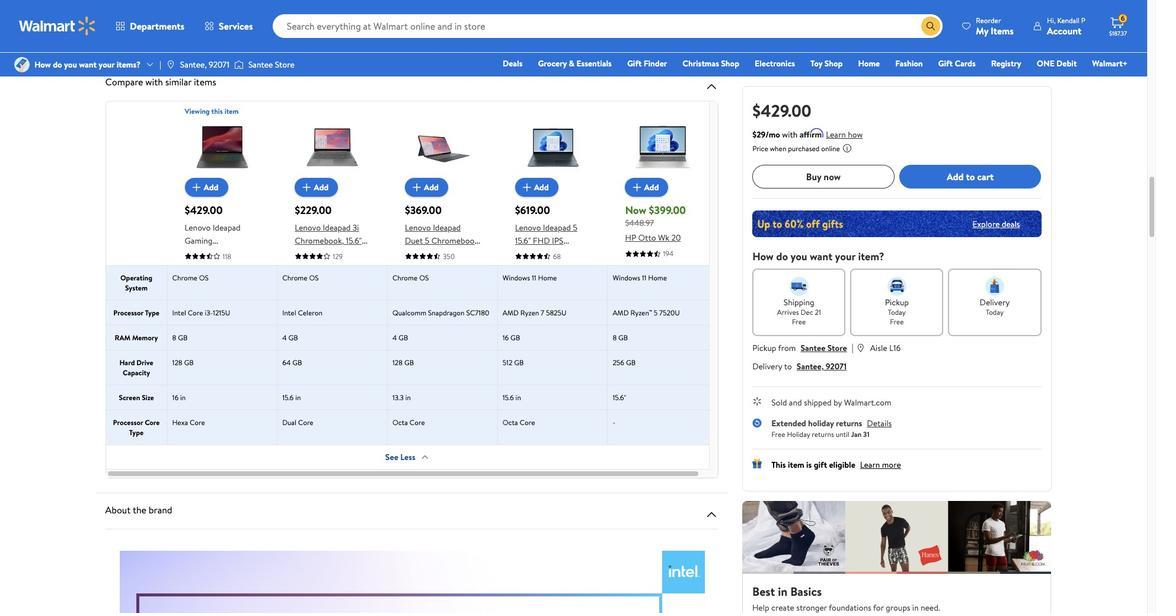 Task type: describe. For each thing, give the bounding box(es) containing it.
$399.00
[[649, 203, 686, 218]]

affirm image
[[800, 128, 824, 138]]

row containing hard drive capacity
[[106, 350, 718, 385]]

services button
[[195, 12, 263, 40]]

2 8 gb from the left
[[613, 333, 628, 343]]

2 windows 11 home cell from the left
[[608, 266, 718, 300]]

lenovo for $619.00
[[515, 222, 541, 234]]

sold
[[771, 397, 787, 409]]

today for pickup
[[888, 307, 906, 317]]

up to sixty percent off deals. shop now. image
[[753, 210, 1041, 237]]

1 vertical spatial |
[[852, 341, 854, 354]]

amd for amd ryzen™ 5 7520u
[[613, 308, 629, 318]]

details button
[[867, 417, 892, 429]]

2 8 gb cell from the left
[[608, 325, 718, 350]]

gb up 64 gb
[[288, 333, 298, 343]]

windows inside $619.00 lenovo ideapad 5 15.6" fhd ips laptop, amd ryzen 7 5825u, 16gb ram, 512gb ssd, abyss blue, windows 11 home, 82sg00blus
[[535, 287, 567, 299]]

gift for gift finder
[[627, 58, 642, 69]]

hp otto wk 20 image
[[632, 116, 694, 178]]

row containing ram memory
[[106, 325, 718, 350]]

add button for $429.00
[[185, 178, 228, 197]]

129
[[333, 251, 343, 261]]

intel inside intel core i3-1215u cell
[[172, 308, 186, 318]]

celeron inside cell
[[298, 308, 323, 318]]

search icon image
[[926, 21, 936, 31]]

amd for amd ryzen 7 5825u
[[503, 308, 519, 318]]

2 chrome from the left
[[282, 273, 307, 283]]

laptop, inside $429.00 lenovo ideapad gaming chromebook laptop, 16.0" wqxga 2.5k ips, intel core i3-1215u, 8gb ram, 128gb emmc, storm grey, 82v80009ux, cloud gaming
[[185, 261, 212, 273]]

emmc, inside the "$229.00 lenovo ideapad 3i chromebook, 15.6" fhd, intel celeron n4500, 4gb ram, 64gb emmc, arctic grey, 82n4002hus"
[[318, 274, 344, 286]]

16 for 16 gb
[[503, 333, 509, 343]]

santee store button
[[801, 342, 847, 354]]

4gb inside the "$229.00 lenovo ideapad 3i chromebook, 15.6" fhd, intel celeron n4500, 4gb ram, 64gb emmc, arctic grey, 82n4002hus"
[[324, 261, 341, 273]]

5825u,
[[521, 261, 547, 273]]

7 inside "cell"
[[541, 308, 544, 318]]

6
[[1121, 13, 1125, 23]]

1215u,
[[232, 287, 254, 299]]

1 128 gb cell from the left
[[168, 350, 278, 385]]

$187.37
[[1109, 29, 1127, 37]]

2 128 gb cell from the left
[[388, 350, 498, 385]]

your for item?
[[835, 249, 856, 264]]

2 windows 11 home from the left
[[613, 273, 667, 283]]

want for item?
[[810, 249, 833, 264]]

amd inside $619.00 lenovo ideapad 5 15.6" fhd ips laptop, amd ryzen 7 5825u, 16gb ram, 512gb ssd, abyss blue, windows 11 home, 82sg00blus
[[544, 248, 563, 260]]

deals
[[1002, 218, 1020, 230]]

aisle
[[870, 342, 887, 354]]

0 horizontal spatial and
[[394, 38, 407, 50]]

accurate
[[193, 38, 224, 50]]

1 128 from the left
[[172, 357, 182, 368]]

qualcomm inside $369.00 lenovo ideapad duet 5 chromebook laptop, 13.3" fhd oled touchscreen, qualcomm snapdragon sc7180, 4gb ram, 128gb ssd, abyss blue, 82qs0001us
[[405, 274, 444, 286]]

gb down qualcomm snapdragon sc7180
[[399, 333, 408, 343]]

one
[[1037, 58, 1055, 69]]

hexa core
[[172, 417, 205, 427]]

ideapad for $369.00
[[433, 222, 461, 234]]

gb down "intel core i3-1215u"
[[178, 333, 188, 343]]

screen size row header
[[106, 385, 168, 410]]

add to cart image for $369.00
[[410, 180, 424, 194]]

0 horizontal spatial store
[[275, 59, 295, 71]]

hi,
[[1047, 15, 1056, 25]]

in for 16 in cell
[[180, 392, 186, 403]]

0 horizontal spatial returns
[[812, 429, 834, 439]]

512
[[503, 357, 513, 368]]

2 horizontal spatial 11
[[642, 273, 647, 283]]

$229.00
[[295, 203, 332, 218]]

capacity
[[123, 368, 150, 378]]

ram, inside $369.00 lenovo ideapad duet 5 chromebook laptop, 13.3" fhd oled touchscreen, qualcomm snapdragon sc7180, 4gb ram, 128gb ssd, abyss blue, 82qs0001us
[[423, 300, 443, 312]]

2 horizontal spatial and
[[789, 397, 802, 409]]

1 horizontal spatial learn
[[860, 459, 880, 471]]

intent image for delivery image
[[985, 277, 1004, 296]]

laptop, inside $619.00 lenovo ideapad 5 15.6" fhd ips laptop, amd ryzen 7 5825u, 16gb ram, 512gb ssd, abyss blue, windows 11 home, 82sg00blus
[[515, 248, 542, 260]]

2 15.6 from the left
[[503, 392, 514, 403]]

see less button
[[376, 448, 439, 467]]

hp
[[625, 232, 636, 244]]

2 horizontal spatial home
[[858, 58, 880, 69]]

2 4 gb cell from the left
[[388, 325, 498, 350]]

blue, inside $619.00 lenovo ideapad 5 15.6" fhd ips laptop, amd ryzen 7 5825u, 16gb ram, 512gb ssd, abyss blue, windows 11 home, 82sg00blus
[[515, 287, 533, 299]]

ryzen inside amd ryzen 7 5825u "cell"
[[520, 308, 539, 318]]

delivery for to
[[753, 360, 782, 372]]

gift
[[814, 459, 827, 471]]

shipping
[[784, 296, 814, 308]]

gb right 512
[[514, 357, 524, 368]]

3 chrome os cell from the left
[[388, 266, 498, 300]]

lenovo ideapad duet 5 chromebook laptop, 13.3" fhd oled touchscreen, qualcomm snapdragon sc7180, 4gb ram, 128gb ssd, abyss blue, 82qs0001us image
[[412, 116, 474, 178]]

15.6" cell
[[608, 385, 718, 410]]

0 vertical spatial |
[[160, 59, 161, 71]]

to for add to cart
[[966, 170, 975, 183]]

0 horizontal spatial home
[[538, 273, 557, 283]]

3i
[[353, 222, 359, 234]]

512 gb cell
[[498, 350, 608, 385]]

dual core
[[282, 417, 313, 427]]

row containing operating system
[[106, 265, 718, 300]]

1 chrome os cell from the left
[[168, 266, 278, 300]]

price
[[753, 143, 768, 154]]

ram
[[115, 333, 130, 343]]

you down walmart image
[[64, 59, 77, 71]]

free inside pickup today free
[[890, 317, 904, 327]]

extended
[[771, 417, 806, 429]]

add for $619.00
[[534, 181, 549, 193]]

add to cart image for $619.00
[[520, 180, 534, 194]]

drive
[[137, 357, 153, 368]]

$429.00 lenovo ideapad gaming chromebook laptop, 16.0" wqxga 2.5k ips, intel core i3-1215u, 8gb ram, 128gb emmc, storm grey, 82v80009ux, cloud gaming
[[185, 203, 260, 351]]

1 horizontal spatial returns
[[836, 417, 862, 429]]

today for delivery
[[986, 307, 1004, 317]]

add for $429.00
[[204, 181, 219, 193]]

ram memory row header
[[106, 325, 168, 350]]

13.3 in
[[392, 392, 411, 403]]

1 4 gb cell from the left
[[278, 325, 388, 350]]

Search search field
[[273, 14, 943, 38]]

gb right 64
[[292, 357, 302, 368]]

add inside the add to cart button
[[947, 170, 964, 183]]

 image for santee store
[[234, 59, 244, 71]]

os for first chrome os cell from the left
[[199, 273, 209, 283]]

you up intent image for shipping at the top right
[[791, 249, 807, 264]]

santee, 92071 button
[[797, 360, 847, 372]]

ram, inside $429.00 lenovo ideapad gaming chromebook laptop, 16.0" wqxga 2.5k ips, intel core i3-1215u, 8gb ram, 128gb emmc, storm grey, 82v80009ux, cloud gaming
[[203, 300, 223, 312]]

15.6" inside cell
[[613, 392, 626, 403]]

add button inside now $399.00 group
[[625, 178, 668, 197]]

electronics
[[755, 58, 795, 69]]

amd ryzen 7 5825u cell
[[498, 301, 608, 325]]

sc7180
[[466, 308, 489, 318]]

1 horizontal spatial 92071
[[826, 360, 847, 372]]

0 vertical spatial see
[[631, 38, 645, 50]]

1 8 gb cell from the left
[[168, 325, 278, 350]]

laptop, inside $369.00 lenovo ideapad duet 5 chromebook laptop, 13.3" fhd oled touchscreen, qualcomm snapdragon sc7180, 4gb ram, 128gb ssd, abyss blue, 82qs0001us
[[405, 248, 432, 260]]

2 octa core cell from the left
[[498, 410, 608, 445]]

item?
[[858, 249, 885, 264]]

16 in cell
[[168, 385, 278, 410]]

system
[[125, 283, 148, 293]]

$29/mo with
[[753, 129, 798, 141]]

departments
[[130, 20, 184, 33]]

items
[[194, 75, 216, 88]]

chrome os for first chrome os cell from right
[[392, 273, 429, 283]]

toy shop
[[811, 58, 843, 69]]

intel core i3-1215u cell
[[168, 301, 278, 325]]

snapdragon inside $369.00 lenovo ideapad duet 5 chromebook laptop, 13.3" fhd oled touchscreen, qualcomm snapdragon sc7180, 4gb ram, 128gb ssd, abyss blue, 82qs0001us
[[405, 287, 447, 299]]

2 8 from the left
[[613, 333, 617, 343]]

cards
[[955, 58, 976, 69]]

row containing processor core type
[[106, 410, 718, 445]]

2 horizontal spatial windows
[[613, 273, 640, 283]]

1 windows 11 home from the left
[[503, 273, 557, 283]]

chrome os for second chrome os cell from left
[[282, 273, 319, 283]]

1 horizontal spatial home
[[648, 273, 667, 283]]

core inside $429.00 lenovo ideapad gaming chromebook laptop, 16.0" wqxga 2.5k ips, intel core i3-1215u, 8gb ram, 128gb emmc, storm grey, 82v80009ux, cloud gaming
[[203, 287, 221, 299]]

gifting made easy image
[[753, 459, 762, 468]]

electronics link
[[750, 57, 800, 70]]

n4500,
[[295, 261, 322, 273]]

hexa core cell
[[168, 410, 278, 445]]

about the brand
[[105, 503, 172, 516]]

product
[[226, 38, 255, 50]]

add to cart image for now
[[630, 180, 644, 194]]

128gb for $369.00
[[445, 300, 468, 312]]

0 vertical spatial santee
[[248, 59, 273, 71]]

lenovo ideapad 5 15.6" fhd ips laptop, amd ryzen 7 5825u, 16gb ram, 512gb ssd, abyss blue, windows 11 home, 82sg00blus image
[[522, 116, 584, 178]]

this item is gift eligible learn more
[[771, 459, 901, 471]]

pickup for pickup today free
[[885, 296, 909, 308]]

see inside see less "button"
[[385, 451, 398, 463]]

ssd, inside $369.00 lenovo ideapad duet 5 chromebook laptop, 13.3" fhd oled touchscreen, qualcomm snapdragon sc7180, 4gb ram, 128gb ssd, abyss blue, 82qs0001us
[[405, 313, 422, 325]]

items
[[991, 24, 1014, 37]]

row containing $429.00
[[106, 106, 718, 351]]

1 horizontal spatial item
[[788, 459, 804, 471]]

oled
[[405, 261, 427, 273]]

processor for processor core type
[[113, 417, 143, 427]]

lenovo ideapad 3i chromebook, 15.6" fhd, intel celeron n4500, 4gb ram, 64gb emmc, arctic grey, 82n4002hus image
[[302, 116, 364, 178]]

p
[[1081, 15, 1086, 25]]

rgb
[[119, 17, 136, 29]]

256 gb
[[613, 357, 636, 368]]

walmart+ link
[[1087, 57, 1133, 70]]

intel inside the "$229.00 lenovo ideapad 3i chromebook, 15.6" fhd, intel celeron n4500, 4gb ram, 64gb emmc, arctic grey, 82n4002hus"
[[316, 248, 332, 260]]

processor type row header
[[106, 301, 168, 325]]

11 inside $619.00 lenovo ideapad 5 15.6" fhd ips laptop, amd ryzen 7 5825u, 16gb ram, 512gb ssd, abyss blue, windows 11 home, 82sg00blus
[[569, 287, 574, 299]]

lenovo for $229.00
[[295, 222, 321, 234]]

free for details
[[771, 429, 785, 439]]

chrome os for first chrome os cell from the left
[[172, 273, 209, 283]]

otto
[[638, 232, 656, 244]]

$369.00
[[405, 203, 442, 218]]

one debit link
[[1032, 57, 1082, 70]]

gift cards link
[[933, 57, 981, 70]]

1 gaming from the top
[[185, 235, 212, 247]]

learn how
[[826, 129, 863, 141]]

i3- inside $429.00 lenovo ideapad gaming chromebook laptop, 16.0" wqxga 2.5k ips, intel core i3-1215u, 8gb ram, 128gb emmc, storm grey, 82v80009ux, cloud gaming
[[223, 287, 232, 299]]

delivery today
[[980, 296, 1010, 317]]

home,
[[515, 300, 539, 312]]

from
[[778, 342, 796, 354]]

1 15.6 from the left
[[282, 392, 294, 403]]

arrives
[[777, 307, 799, 317]]

walmart image
[[19, 17, 96, 36]]

items?
[[117, 59, 141, 71]]

compare with similar items image
[[704, 79, 719, 94]]

1 horizontal spatial santee,
[[797, 360, 824, 372]]

information.
[[257, 38, 301, 50]]

buy now
[[806, 170, 841, 183]]

l16
[[889, 342, 901, 354]]

82n4002hus
[[316, 287, 367, 299]]

storm
[[213, 313, 235, 325]]

2.5k
[[217, 274, 233, 286]]

i3- inside cell
[[205, 308, 213, 318]]

amd ryzen™ 5 7520u cell
[[608, 301, 718, 325]]

do for how do you want your item?
[[776, 249, 788, 264]]

ideapad for $429.00
[[213, 222, 241, 234]]

explore
[[973, 218, 1000, 230]]

add button for $229.00
[[295, 178, 338, 197]]

show
[[157, 38, 176, 50]]

you right show
[[178, 38, 191, 50]]

processor core type
[[113, 417, 160, 438]]

82sg00blus
[[541, 300, 590, 312]]

gb up 16 in
[[184, 357, 194, 368]]

$229.00 lenovo ideapad 3i chromebook, 15.6" fhd, intel celeron n4500, 4gb ram, 64gb emmc, arctic grey, 82n4002hus
[[295, 203, 368, 299]]

learn more button
[[860, 459, 901, 471]]

$369.00 lenovo ideapad duet 5 chromebook laptop, 13.3" fhd oled touchscreen, qualcomm snapdragon sc7180, 4gb ram, 128gb ssd, abyss blue, 82qs0001us
[[405, 203, 479, 338]]

online
[[821, 143, 840, 154]]

delivery to santee, 92071
[[753, 360, 847, 372]]

82v80009ux,
[[185, 326, 236, 338]]

118
[[223, 251, 231, 261]]

viewing
[[185, 106, 210, 116]]

2 15.6 in cell from the left
[[498, 385, 608, 410]]

shop for christmas shop
[[721, 58, 739, 69]]

$429.00 for $429.00 lenovo ideapad gaming chromebook laptop, 16.0" wqxga 2.5k ips, intel core i3-1215u, 8gb ram, 128gb emmc, storm grey, 82v80009ux, cloud gaming
[[185, 203, 223, 218]]

1 4 gb from the left
[[282, 333, 298, 343]]

gb up 256 gb
[[618, 333, 628, 343]]



Task type: vqa. For each thing, say whether or not it's contained in the screenshot.


Task type: locate. For each thing, give the bounding box(es) containing it.
2 128 gb from the left
[[392, 357, 414, 368]]

gb up 512 gb
[[511, 333, 520, 343]]

add to cart image down lenovo ideapad gaming chromebook laptop, 16.0" wqxga 2.5k ips, intel core i3-1215u, 8gb ram, 128gb emmc, storm grey, 82v80009ux, cloud gaming image
[[189, 180, 204, 194]]

ryzen inside $619.00 lenovo ideapad 5 15.6" fhd ips laptop, amd ryzen 7 5825u, 16gb ram, 512gb ssd, abyss blue, windows 11 home, 82sg00blus
[[565, 248, 586, 260]]

in for first 15.6 in cell
[[295, 392, 301, 403]]

processor inside processor core type
[[113, 417, 143, 427]]

0 vertical spatial 16
[[503, 333, 509, 343]]

gift for gift cards
[[938, 58, 953, 69]]

free down shipping
[[792, 317, 806, 327]]

1 chrome os from the left
[[172, 273, 209, 283]]

add button inside "$619.00" group
[[515, 178, 558, 197]]

0 vertical spatial blue,
[[515, 287, 533, 299]]

add to cart image for $229.00
[[300, 180, 314, 194]]

15.6
[[282, 392, 294, 403], [503, 392, 514, 403]]

0 vertical spatial fhd
[[533, 235, 550, 247]]

row header
[[106, 116, 168, 265]]

$369.00 group
[[405, 116, 481, 338]]

lenovo inside the "$229.00 lenovo ideapad 3i chromebook, 15.6" fhd, intel celeron n4500, 4gb ram, 64gb emmc, arctic grey, 82n4002hus"
[[295, 222, 321, 234]]

about the brand image
[[704, 508, 719, 522]]

0 horizontal spatial shop
[[721, 58, 739, 69]]

0 horizontal spatial abyss
[[424, 313, 445, 325]]

fhd inside $619.00 lenovo ideapad 5 15.6" fhd ips laptop, amd ryzen 7 5825u, 16gb ram, 512gb ssd, abyss blue, windows 11 home, 82sg00blus
[[533, 235, 550, 247]]

0 vertical spatial type
[[145, 308, 159, 318]]

0 horizontal spatial want
[[79, 59, 97, 71]]

5 add button from the left
[[625, 178, 668, 197]]

windows up 'ryzen™'
[[613, 273, 640, 283]]

0 horizontal spatial gift
[[627, 58, 642, 69]]

by
[[834, 397, 842, 409]]

your left 'item?'
[[835, 249, 856, 264]]

1 horizontal spatial chrome
[[282, 273, 307, 283]]

4 lenovo from the left
[[515, 222, 541, 234]]

1 horizontal spatial 128gb
[[445, 300, 468, 312]]

ideapad inside $619.00 lenovo ideapad 5 15.6" fhd ips laptop, amd ryzen 7 5825u, 16gb ram, 512gb ssd, abyss blue, windows 11 home, 82sg00blus
[[543, 222, 571, 234]]

1 horizontal spatial 15.6
[[503, 392, 514, 403]]

0 horizontal spatial 15.6 in
[[282, 392, 301, 403]]

128gb down sc7180,
[[445, 300, 468, 312]]

4 gb cell down the qualcomm snapdragon sc7180 cell
[[388, 325, 498, 350]]

hard drive capacity row header
[[106, 350, 168, 385]]

2 vertical spatial to
[[784, 360, 792, 372]]

ideapad for $619.00
[[543, 222, 571, 234]]

grey, inside the "$229.00 lenovo ideapad 3i chromebook, 15.6" fhd, intel celeron n4500, 4gb ram, 64gb emmc, arctic grey, 82n4002hus"
[[295, 287, 314, 299]]

0 horizontal spatial how
[[34, 59, 51, 71]]

processor type
[[113, 308, 159, 318]]

0 horizontal spatial 4
[[282, 333, 287, 343]]

chrome os cell
[[168, 266, 278, 300], [278, 266, 388, 300], [388, 266, 498, 300]]

2 in from the left
[[295, 392, 301, 403]]

2 octa core from the left
[[503, 417, 535, 427]]

15.6" up 5825u,
[[515, 235, 531, 247]]

1 add button from the left
[[185, 178, 228, 197]]

add left cart
[[947, 170, 964, 183]]

grey,
[[295, 287, 314, 299], [237, 313, 257, 325]]

shipped
[[804, 397, 832, 409]]

gb inside cell
[[626, 357, 636, 368]]

learn left more at the right of page
[[860, 459, 880, 471]]

operating system row header
[[106, 266, 168, 300]]

2 add to cart image from the left
[[410, 180, 424, 194]]

add up $619.00
[[534, 181, 549, 193]]

grey, inside $429.00 lenovo ideapad gaming chromebook laptop, 16.0" wqxga 2.5k ips, intel core i3-1215u, 8gb ram, 128gb emmc, storm grey, 82v80009ux, cloud gaming
[[237, 313, 257, 325]]

128 gb up 16 in
[[172, 357, 194, 368]]

home down 194
[[648, 273, 667, 283]]

do up shipping
[[776, 249, 788, 264]]

add for $369.00
[[424, 181, 439, 193]]

cart
[[977, 170, 994, 183]]

ssd, down the "16gb"
[[540, 274, 557, 286]]

have
[[559, 38, 575, 50]]

free up 'l16'
[[890, 317, 904, 327]]

intel inside intel celeron cell
[[282, 308, 296, 318]]

os for second chrome os cell from left
[[309, 273, 319, 283]]

gift left finder
[[627, 58, 642, 69]]

memory
[[132, 333, 158, 343]]

256 gb cell
[[608, 350, 718, 385]]

lenovo inside $619.00 lenovo ideapad 5 15.6" fhd ips laptop, amd ryzen 7 5825u, 16gb ram, 512gb ssd, abyss blue, windows 11 home, 82sg00blus
[[515, 222, 541, 234]]

1 horizontal spatial windows
[[535, 287, 567, 299]]

2 horizontal spatial chrome
[[392, 273, 418, 283]]

dual core cell
[[278, 410, 388, 445]]

intel up 8gb
[[185, 287, 201, 299]]

1 vertical spatial store
[[828, 342, 847, 354]]

5 inside $369.00 lenovo ideapad duet 5 chromebook laptop, 13.3" fhd oled touchscreen, qualcomm snapdragon sc7180, 4gb ram, 128gb ssd, abyss blue, 82qs0001us
[[425, 235, 429, 247]]

debit
[[1057, 58, 1077, 69]]

lenovo up wqxga
[[185, 222, 211, 234]]

intent image for shipping image
[[790, 277, 809, 296]]

wk
[[658, 232, 669, 244]]

512gb
[[515, 274, 538, 286]]

128gb inside $369.00 lenovo ideapad duet 5 chromebook laptop, 13.3" fhd oled touchscreen, qualcomm snapdragon sc7180, 4gb ram, 128gb ssd, abyss blue, 82qs0001us
[[445, 300, 468, 312]]

learn how button
[[826, 129, 863, 141]]

do down walmart image
[[53, 59, 62, 71]]

0 horizontal spatial free
[[771, 429, 785, 439]]

ideapad inside $369.00 lenovo ideapad duet 5 chromebook laptop, 13.3" fhd oled touchscreen, qualcomm snapdragon sc7180, 4gb ram, 128gb ssd, abyss blue, 82qs0001us
[[433, 222, 461, 234]]

512 gb
[[503, 357, 524, 368]]

your for items?
[[99, 59, 115, 71]]

reorder my items
[[976, 15, 1014, 37]]

13.3 in cell
[[388, 385, 498, 410]]

1215u
[[213, 308, 230, 318]]

16 gb cell
[[498, 325, 608, 350]]

0 horizontal spatial 15.6
[[282, 392, 294, 403]]

octa for first octa core cell from the right
[[503, 417, 518, 427]]

0 vertical spatial delivery
[[980, 296, 1010, 308]]

gb right 256
[[626, 357, 636, 368]]

processor for processor type
[[113, 308, 143, 318]]

ideapad inside the "$229.00 lenovo ideapad 3i chromebook, 15.6" fhd, intel celeron n4500, 4gb ram, 64gb emmc, arctic grey, 82n4002hus"
[[323, 222, 351, 234]]

disclaimer
[[661, 38, 697, 50]]

extended holiday returns details free holiday returns until jan 31
[[771, 417, 892, 439]]

home left fashion
[[858, 58, 880, 69]]

row
[[106, 106, 718, 351], [106, 265, 718, 300], [106, 300, 718, 325], [106, 325, 718, 350], [106, 350, 718, 385], [106, 385, 718, 410], [106, 410, 718, 445]]

ram memory
[[115, 333, 158, 343]]

11 left the "16gb"
[[532, 273, 536, 283]]

11 up 82sg00blus
[[569, 287, 574, 299]]

gb up 13.3 in
[[404, 357, 414, 368]]

eligible
[[829, 459, 855, 471]]

about
[[105, 503, 131, 516]]

1 horizontal spatial octa
[[503, 417, 518, 427]]

15.6 up dual
[[282, 392, 294, 403]]

0 vertical spatial how
[[34, 59, 51, 71]]

lenovo up chromebook,
[[295, 222, 321, 234]]

shop for toy shop
[[825, 58, 843, 69]]

0 horizontal spatial type
[[129, 427, 144, 438]]

11 up amd ryzen™ 5 7520u
[[642, 273, 647, 283]]

add to cart image
[[300, 180, 314, 194], [630, 180, 644, 194]]

type inside processor core type
[[129, 427, 144, 438]]

0 horizontal spatial pickup
[[753, 342, 776, 354]]

octa core for first octa core cell from the left
[[392, 417, 425, 427]]

add to cart image inside $429.00 group
[[189, 180, 204, 194]]

lenovo for $369.00
[[405, 222, 431, 234]]

2 row from the top
[[106, 265, 718, 300]]

1 windows 11 home cell from the left
[[498, 266, 608, 300]]

1 in from the left
[[180, 392, 186, 403]]

chrome os up 8gb
[[172, 273, 209, 283]]

2 4 from the left
[[392, 333, 397, 343]]

add button
[[185, 178, 228, 197], [295, 178, 338, 197], [405, 178, 448, 197], [515, 178, 558, 197], [625, 178, 668, 197]]

shop inside 'link'
[[721, 58, 739, 69]]

4 gb up 64 gb
[[282, 333, 298, 343]]

3 in from the left
[[405, 392, 411, 403]]

0 vertical spatial 4gb
[[324, 261, 341, 273]]

fashion
[[895, 58, 923, 69]]

4gb
[[324, 261, 341, 273], [405, 300, 421, 312]]

1 today from the left
[[888, 307, 906, 317]]

3 add button from the left
[[405, 178, 448, 197]]

16 in
[[172, 392, 186, 403]]

santee
[[248, 59, 273, 71], [801, 342, 826, 354]]

1 horizontal spatial emmc,
[[318, 274, 344, 286]]

similar
[[165, 75, 192, 88]]

0 horizontal spatial santee,
[[180, 59, 207, 71]]

add button inside $369.00 group
[[405, 178, 448, 197]]

size
[[142, 392, 154, 403]]

laptop, up wqxga
[[185, 261, 212, 273]]

chromebook inside $429.00 lenovo ideapad gaming chromebook laptop, 16.0" wqxga 2.5k ips, intel core i3-1215u, 8gb ram, 128gb emmc, storm grey, 82v80009ux, cloud gaming
[[185, 248, 232, 260]]

1 128 gb from the left
[[172, 357, 194, 368]]

abyss inside $369.00 lenovo ideapad duet 5 chromebook laptop, 13.3" fhd oled touchscreen, qualcomm snapdragon sc7180, 4gb ram, 128gb ssd, abyss blue, 82qs0001us
[[424, 313, 445, 325]]

core inside processor core type
[[145, 417, 160, 427]]

1 lenovo from the left
[[185, 222, 211, 234]]

santee inside pickup from santee store |
[[801, 342, 826, 354]]

16 for 16 in
[[172, 392, 179, 403]]

1 vertical spatial snapdragon
[[428, 308, 465, 318]]

in right '13.3'
[[405, 392, 411, 403]]

2 ideapad from the left
[[323, 222, 351, 234]]

128gb inside $429.00 lenovo ideapad gaming chromebook laptop, 16.0" wqxga 2.5k ips, intel core i3-1215u, 8gb ram, 128gb emmc, storm grey, 82v80009ux, cloud gaming
[[225, 300, 248, 312]]

|
[[160, 59, 161, 71], [852, 341, 854, 354]]

1 vertical spatial delivery
[[753, 360, 782, 372]]

gaming down 82v80009ux,
[[185, 339, 212, 351]]

4 gb cell
[[278, 325, 388, 350], [388, 325, 498, 350]]

free inside extended holiday returns details free holiday returns until jan 31
[[771, 429, 785, 439]]

add up now
[[644, 181, 659, 193]]

0 horizontal spatial 11
[[532, 273, 536, 283]]

in inside 16 in cell
[[180, 392, 186, 403]]

duet
[[405, 235, 423, 247]]

ssd, inside $619.00 lenovo ideapad 5 15.6" fhd ips laptop, amd ryzen 7 5825u, 16gb ram, 512gb ssd, abyss blue, windows 11 home, 82sg00blus
[[540, 274, 557, 286]]

1 8 gb from the left
[[172, 333, 188, 343]]

 image for santee, 92071
[[166, 60, 175, 69]]

1 vertical spatial grey,
[[237, 313, 257, 325]]

2 today from the left
[[986, 307, 1004, 317]]

1 15.6 in from the left
[[282, 392, 301, 403]]

fhd inside $369.00 lenovo ideapad duet 5 chromebook laptop, 13.3" fhd oled touchscreen, qualcomm snapdragon sc7180, 4gb ram, 128gb ssd, abyss blue, 82qs0001us
[[452, 248, 469, 260]]

fhd
[[533, 235, 550, 247], [452, 248, 469, 260]]

1 os from the left
[[199, 273, 209, 283]]

today inside pickup today free
[[888, 307, 906, 317]]

laptop, up 5825u,
[[515, 248, 542, 260]]

1 horizontal spatial  image
[[166, 60, 175, 69]]

octa core cell
[[388, 410, 498, 445], [498, 410, 608, 445]]

4gb right n4500,
[[324, 261, 341, 273]]

octa core for first octa core cell from the right
[[503, 417, 535, 427]]

touchscreen,
[[429, 261, 476, 273]]

0 horizontal spatial |
[[160, 59, 161, 71]]

8 gb down "intel core i3-1215u"
[[172, 333, 188, 343]]

add inside "$619.00" group
[[534, 181, 549, 193]]

add inside now $399.00 group
[[644, 181, 659, 193]]

in for 13.3 in cell
[[405, 392, 411, 403]]

and left the others
[[394, 38, 407, 50]]

lenovo ideapad gaming chromebook laptop, 16.0" wqxga 2.5k ips, intel core i3-1215u, 8gb ram, 128gb emmc, storm grey, 82v80009ux, cloud gaming image
[[192, 116, 253, 178]]

abyss up 82qs0001us
[[424, 313, 445, 325]]

15.6 in cell down "512 gb" cell
[[498, 385, 608, 410]]

shop right toy
[[825, 58, 843, 69]]

suppliers
[[360, 38, 392, 50]]

fhd left ips
[[533, 235, 550, 247]]

less
[[400, 451, 416, 463]]

intent image for pickup image
[[888, 277, 906, 296]]

128 gb cell up 16 in cell
[[168, 350, 278, 385]]

1 row from the top
[[106, 106, 718, 351]]

see right it.
[[631, 38, 645, 50]]

chromebook inside $369.00 lenovo ideapad duet 5 chromebook laptop, 13.3" fhd oled touchscreen, qualcomm snapdragon sc7180, 4gb ram, 128gb ssd, abyss blue, 82qs0001us
[[431, 235, 479, 247]]

screen
[[119, 392, 140, 403]]

processor down screen
[[113, 417, 143, 427]]

0 vertical spatial pickup
[[885, 296, 909, 308]]

0 vertical spatial do
[[53, 59, 62, 71]]

qualcomm snapdragon sc7180 cell
[[388, 301, 498, 325]]

 image for how do you want your items?
[[14, 57, 30, 72]]

0 horizontal spatial ssd,
[[405, 313, 422, 325]]

intel core i3-1215u
[[172, 308, 230, 318]]

128gb down 1215u,
[[225, 300, 248, 312]]

qualcomm inside cell
[[392, 308, 426, 318]]

15.6" inside $619.00 lenovo ideapad 5 15.6" fhd ips laptop, amd ryzen 7 5825u, 16gb ram, 512gb ssd, abyss blue, windows 11 home, 82sg00blus
[[515, 235, 531, 247]]

15.6" inside the "$229.00 lenovo ideapad 3i chromebook, 15.6" fhd, intel celeron n4500, 4gb ram, 64gb emmc, arctic grey, 82n4002hus"
[[346, 235, 362, 247]]

1 ideapad from the left
[[213, 222, 241, 234]]

lenovo inside $429.00 lenovo ideapad gaming chromebook laptop, 16.0" wqxga 2.5k ips, intel core i3-1215u, 8gb ram, 128gb emmc, storm grey, 82v80009ux, cloud gaming
[[185, 222, 211, 234]]

with for compare
[[145, 75, 163, 88]]

0 horizontal spatial do
[[53, 59, 62, 71]]

128gb for $429.00
[[225, 300, 248, 312]]

1 128gb from the left
[[225, 300, 248, 312]]

ideapad left 3i at the top
[[323, 222, 351, 234]]

0 horizontal spatial 128
[[172, 357, 182, 368]]

hard drive capacity
[[119, 357, 153, 378]]

4gb up 82qs0001us
[[405, 300, 421, 312]]

qualcomm up 82qs0001us
[[392, 308, 426, 318]]

type inside 'processor type' row header
[[145, 308, 159, 318]]

2 gift from the left
[[938, 58, 953, 69]]

15.6 in cell down 64 gb cell at the bottom left
[[278, 385, 388, 410]]

8 gb cell down amd ryzen™ 5 7520u "cell"
[[608, 325, 718, 350]]

add button for $619.00
[[515, 178, 558, 197]]

free inside shipping arrives dec 21 free
[[792, 317, 806, 327]]

$619.00 group
[[515, 116, 591, 312]]

1 horizontal spatial add to cart image
[[630, 180, 644, 194]]

with left similar
[[145, 75, 163, 88]]

0 horizontal spatial celeron
[[298, 308, 323, 318]]

2 4 gb from the left
[[392, 333, 408, 343]]

add to cart image inside "$619.00" group
[[520, 180, 534, 194]]

1 horizontal spatial chrome os
[[282, 273, 319, 283]]

1 4 from the left
[[282, 333, 287, 343]]

3 lenovo from the left
[[405, 222, 431, 234]]

2 os from the left
[[309, 273, 319, 283]]

2 octa from the left
[[503, 417, 518, 427]]

ram, inside the "$229.00 lenovo ideapad 3i chromebook, 15.6" fhd, intel celeron n4500, 4gb ram, 64gb emmc, arctic grey, 82n4002hus"
[[343, 261, 363, 273]]

add up $229.00 at the top left of page
[[314, 181, 329, 193]]

$229.00 group
[[295, 116, 371, 299]]

1 horizontal spatial os
[[309, 273, 319, 283]]

with for $29/mo
[[782, 129, 798, 141]]

how do you want your item?
[[753, 249, 885, 264]]

amd up 16 gb
[[503, 308, 519, 318]]

arctic
[[346, 274, 368, 286]]

3 chrome os from the left
[[392, 273, 429, 283]]

4gb inside $369.00 lenovo ideapad duet 5 chromebook laptop, 13.3" fhd oled touchscreen, qualcomm snapdragon sc7180, 4gb ram, 128gb ssd, abyss blue, 82qs0001us
[[405, 300, 421, 312]]

windows
[[503, 273, 530, 283], [613, 273, 640, 283], [535, 287, 567, 299]]

jan
[[851, 429, 862, 439]]

3 ideapad from the left
[[433, 222, 461, 234]]

1 vertical spatial emmc,
[[185, 313, 211, 325]]

0 horizontal spatial chrome os
[[172, 273, 209, 283]]

$429.00 for $429.00
[[753, 99, 812, 122]]

1 horizontal spatial 7
[[541, 308, 544, 318]]

walmart+
[[1092, 58, 1128, 69]]

1 shop from the left
[[721, 58, 739, 69]]

amd ryzen 7 5825u
[[503, 308, 567, 318]]

16 inside 16 gb cell
[[503, 333, 509, 343]]

$429.00 group
[[185, 116, 260, 351]]

see left less
[[385, 451, 398, 463]]

0 vertical spatial santee,
[[180, 59, 207, 71]]

2 gaming from the top
[[185, 339, 212, 351]]

128
[[172, 357, 182, 368], [392, 357, 403, 368]]

blue, down 512gb
[[515, 287, 533, 299]]

1 horizontal spatial see
[[631, 38, 645, 50]]

add to cart image
[[189, 180, 204, 194], [410, 180, 424, 194], [520, 180, 534, 194]]

in inside 13.3 in cell
[[405, 392, 411, 403]]

we
[[546, 38, 557, 50]]

chromebook up 350 at left
[[431, 235, 479, 247]]

in
[[180, 392, 186, 403], [295, 392, 301, 403], [405, 392, 411, 403], [516, 392, 521, 403]]

intel inside $429.00 lenovo ideapad gaming chromebook laptop, 16.0" wqxga 2.5k ips, intel core i3-1215u, 8gb ram, 128gb emmc, storm grey, 82v80009ux, cloud gaming
[[185, 287, 201, 299]]

7 row from the top
[[106, 410, 718, 445]]

learn inside learn how button
[[826, 129, 846, 141]]

1 horizontal spatial store
[[828, 342, 847, 354]]

2 chrome os from the left
[[282, 273, 319, 283]]

16 inside 16 in cell
[[172, 392, 179, 403]]

chrome os down duet
[[392, 273, 429, 283]]

3 os from the left
[[419, 273, 429, 283]]

in up the "dual core"
[[295, 392, 301, 403]]

windows 11 home cell
[[498, 266, 608, 300], [608, 266, 718, 300]]

add inside $369.00 group
[[424, 181, 439, 193]]

1 vertical spatial chromebook
[[185, 248, 232, 260]]

operating system
[[120, 273, 152, 293]]

do for how do you want your items?
[[53, 59, 62, 71]]

2 vertical spatial 5
[[654, 308, 658, 318]]

1 vertical spatial qualcomm
[[392, 308, 426, 318]]

row containing processor type
[[106, 300, 718, 325]]

1 octa core from the left
[[392, 417, 425, 427]]

add inside $429.00 group
[[204, 181, 219, 193]]

want for items?
[[79, 59, 97, 71]]

1 add to cart image from the left
[[189, 180, 204, 194]]

i3- down 2.5k
[[223, 287, 232, 299]]

octa for first octa core cell from the left
[[392, 417, 408, 427]]

ideapad inside $429.00 lenovo ideapad gaming chromebook laptop, 16.0" wqxga 2.5k ips, intel core i3-1215u, 8gb ram, 128gb emmc, storm grey, 82v80009ux, cloud gaming
[[213, 222, 241, 234]]

celeron inside the "$229.00 lenovo ideapad 3i chromebook, 15.6" fhd, intel celeron n4500, 4gb ram, 64gb emmc, arctic grey, 82n4002hus"
[[334, 248, 363, 260]]

today
[[888, 307, 906, 317], [986, 307, 1004, 317]]

ips,
[[235, 274, 248, 286]]

0 horizontal spatial your
[[99, 59, 115, 71]]

add to cart image up now
[[630, 180, 644, 194]]

5 row from the top
[[106, 350, 718, 385]]

0 horizontal spatial see
[[385, 451, 398, 463]]

0 horizontal spatial windows
[[503, 273, 530, 283]]

0 horizontal spatial fhd
[[452, 248, 469, 260]]

gift inside gift finder link
[[627, 58, 642, 69]]

gift inside gift cards link
[[938, 58, 953, 69]]

we aim to show you accurate product information. manufacturers, suppliers and others provide what you see here, and we have not verified it. see our disclaimer
[[119, 38, 697, 50]]

intel down 64gb
[[282, 308, 296, 318]]

fashion link
[[890, 57, 928, 70]]

16.0"
[[214, 261, 230, 273]]

$429.00 inside $429.00 lenovo ideapad gaming chromebook laptop, 16.0" wqxga 2.5k ips, intel core i3-1215u, 8gb ram, 128gb emmc, storm grey, 82v80009ux, cloud gaming
[[185, 203, 223, 218]]

1 horizontal spatial 11
[[569, 287, 574, 299]]

0 horizontal spatial chrome
[[172, 273, 197, 283]]

emmc, inside $429.00 lenovo ideapad gaming chromebook laptop, 16.0" wqxga 2.5k ips, intel core i3-1215u, 8gb ram, 128gb emmc, storm grey, 82v80009ux, cloud gaming
[[185, 313, 211, 325]]

0 horizontal spatial 4gb
[[324, 261, 341, 273]]

how do you want your items?
[[34, 59, 141, 71]]

1 horizontal spatial and
[[531, 38, 544, 50]]

1 horizontal spatial 4
[[392, 333, 397, 343]]

delivery for today
[[980, 296, 1010, 308]]

add up $369.00 at the top left
[[424, 181, 439, 193]]

in for 1st 15.6 in cell from the right
[[516, 392, 521, 403]]

operating
[[120, 273, 152, 283]]

toy
[[811, 58, 823, 69]]

lenovo inside $369.00 lenovo ideapad duet 5 chromebook laptop, 13.3" fhd oled touchscreen, qualcomm snapdragon sc7180, 4gb ram, 128gb ssd, abyss blue, 82qs0001us
[[405, 222, 431, 234]]

and
[[394, 38, 407, 50], [531, 38, 544, 50], [789, 397, 802, 409]]

4 gb cell down intel celeron cell
[[278, 325, 388, 350]]

what
[[463, 38, 480, 50]]

64 gb cell
[[278, 350, 388, 385]]

4 up 64
[[282, 333, 287, 343]]

1 gift from the left
[[627, 58, 642, 69]]

ram, inside $619.00 lenovo ideapad 5 15.6" fhd ips laptop, amd ryzen 7 5825u, 16gb ram, 512gb ssd, abyss blue, windows 11 home, 82sg00blus
[[570, 261, 590, 273]]

item right this
[[225, 106, 239, 116]]

snapdragon up 82qs0001us
[[428, 308, 465, 318]]

home right 512gb
[[538, 273, 557, 283]]

add to cart image for $429.00
[[189, 180, 204, 194]]

0 horizontal spatial 92071
[[209, 59, 229, 71]]

3 row from the top
[[106, 300, 718, 325]]

1 8 from the left
[[172, 333, 176, 343]]

store inside pickup from santee store |
[[828, 342, 847, 354]]

santee, down pickup from santee store |
[[797, 360, 824, 372]]

how for how do you want your item?
[[753, 249, 774, 264]]

1 horizontal spatial add to cart image
[[410, 180, 424, 194]]

1 horizontal spatial |
[[852, 341, 854, 354]]

1 horizontal spatial santee
[[801, 342, 826, 354]]

celeron down 64gb
[[298, 308, 323, 318]]

add for $229.00
[[314, 181, 329, 193]]

ryzen
[[565, 248, 586, 260], [520, 308, 539, 318]]

2 chrome os cell from the left
[[278, 266, 388, 300]]

santee down information.
[[248, 59, 273, 71]]

abyss inside $619.00 lenovo ideapad 5 15.6" fhd ips laptop, amd ryzen 7 5825u, 16gb ram, 512gb ssd, abyss blue, windows 11 home, 82sg00blus
[[559, 274, 580, 286]]

0 vertical spatial snapdragon
[[405, 287, 447, 299]]

your
[[99, 59, 115, 71], [835, 249, 856, 264]]

1 horizontal spatial ryzen
[[565, 248, 586, 260]]

processor core type row header
[[106, 410, 168, 445]]

0 horizontal spatial $429.00
[[185, 203, 223, 218]]

price when purchased online
[[753, 143, 840, 154]]

1 octa core cell from the left
[[388, 410, 498, 445]]

chromebook,
[[295, 235, 344, 247]]

store down information.
[[275, 59, 295, 71]]

2 lenovo from the left
[[295, 222, 321, 234]]

item inside row
[[225, 106, 239, 116]]

2 128 from the left
[[392, 357, 403, 368]]

0 vertical spatial ryzen
[[565, 248, 586, 260]]

4 left 82qs0001us
[[392, 333, 397, 343]]

purchased
[[788, 143, 820, 154]]

dual
[[282, 417, 296, 427]]

0 horizontal spatial 8 gb cell
[[168, 325, 278, 350]]

type
[[145, 308, 159, 318], [129, 427, 144, 438]]

128 up '13.3'
[[392, 357, 403, 368]]

4 ideapad from the left
[[543, 222, 571, 234]]

ryzen left 5825u
[[520, 308, 539, 318]]

2 horizontal spatial 5
[[654, 308, 658, 318]]

4 in from the left
[[516, 392, 521, 403]]

1 horizontal spatial i3-
[[223, 287, 232, 299]]

8 gb cell
[[168, 325, 278, 350], [608, 325, 718, 350]]

one debit
[[1037, 58, 1077, 69]]

blue, inside $369.00 lenovo ideapad duet 5 chromebook laptop, 13.3" fhd oled touchscreen, qualcomm snapdragon sc7180, 4gb ram, 128gb ssd, abyss blue, 82qs0001us
[[447, 313, 464, 325]]

1 horizontal spatial celeron
[[334, 248, 363, 260]]

15.6 in cell
[[278, 385, 388, 410], [498, 385, 608, 410]]

hexa
[[172, 417, 188, 427]]

chromebook
[[431, 235, 479, 247], [185, 248, 232, 260]]

how for how do you want your items?
[[34, 59, 51, 71]]

1 octa from the left
[[392, 417, 408, 427]]

92071
[[209, 59, 229, 71], [826, 360, 847, 372]]

today inside delivery today
[[986, 307, 1004, 317]]

pickup inside pickup from santee store |
[[753, 342, 776, 354]]

| left aisle
[[852, 341, 854, 354]]

1 horizontal spatial 128 gb
[[392, 357, 414, 368]]

free left holiday
[[771, 429, 785, 439]]

0 vertical spatial to
[[148, 38, 155, 50]]

to for delivery to santee, 92071
[[784, 360, 792, 372]]

legal information image
[[842, 143, 852, 153]]

1 add to cart image from the left
[[300, 180, 314, 194]]

snapdragon inside cell
[[428, 308, 465, 318]]

0 horizontal spatial item
[[225, 106, 239, 116]]

to right aim
[[148, 38, 155, 50]]

you left see
[[482, 38, 495, 50]]

chrome down fhd,
[[282, 273, 307, 283]]

lenovo for $429.00
[[185, 222, 211, 234]]

2 add button from the left
[[295, 178, 338, 197]]

1 horizontal spatial 8 gb
[[613, 333, 628, 343]]

0 vertical spatial 92071
[[209, 59, 229, 71]]

2 128gb from the left
[[445, 300, 468, 312]]

1 horizontal spatial windows 11 home
[[613, 273, 667, 283]]

0 horizontal spatial 7
[[515, 261, 519, 273]]

aim
[[133, 38, 146, 50]]

processor inside row header
[[113, 308, 143, 318]]

gift cards
[[938, 58, 976, 69]]

0 horizontal spatial add to cart image
[[189, 180, 204, 194]]

2 horizontal spatial free
[[890, 317, 904, 327]]

to down 'from'
[[784, 360, 792, 372]]

20
[[671, 232, 681, 244]]

ryzen right 68
[[565, 248, 586, 260]]

gift finder link
[[622, 57, 673, 70]]

2 shop from the left
[[825, 58, 843, 69]]

amd ryzen™ 5 7520u
[[613, 308, 680, 318]]

1 vertical spatial how
[[753, 249, 774, 264]]

pickup
[[885, 296, 909, 308], [753, 342, 776, 354]]

2 15.6 in from the left
[[503, 392, 521, 403]]

intel down chromebook,
[[316, 248, 332, 260]]

celeron down 3i at the top
[[334, 248, 363, 260]]

5 inside $619.00 lenovo ideapad 5 15.6" fhd ips laptop, amd ryzen 7 5825u, 16gb ram, 512gb ssd, abyss blue, windows 11 home, 82sg00blus
[[573, 222, 577, 234]]

ideapad for $229.00
[[323, 222, 351, 234]]

1 horizontal spatial 16
[[503, 333, 509, 343]]

1 chrome from the left
[[172, 273, 197, 283]]

1 vertical spatial 4gb
[[405, 300, 421, 312]]

row containing screen size
[[106, 385, 718, 410]]

- cell
[[608, 410, 718, 445]]

 image
[[14, 57, 30, 72], [234, 59, 244, 71], [166, 60, 175, 69]]

4 row from the top
[[106, 325, 718, 350]]

add
[[947, 170, 964, 183], [204, 181, 219, 193], [314, 181, 329, 193], [424, 181, 439, 193], [534, 181, 549, 193], [644, 181, 659, 193]]

8 gb up 256
[[613, 333, 628, 343]]

1 horizontal spatial blue,
[[515, 287, 533, 299]]

pickup from santee store |
[[753, 341, 854, 354]]

fhd up touchscreen,
[[452, 248, 469, 260]]

128 gb cell up 13.3 in cell
[[388, 350, 498, 385]]

gaming up wqxga
[[185, 235, 212, 247]]

pickup for pickup from santee store |
[[753, 342, 776, 354]]

128 gb cell
[[168, 350, 278, 385], [388, 350, 498, 385]]

add inside $229.00 group
[[314, 181, 329, 193]]

see our disclaimer button
[[631, 38, 697, 50]]

add to cart image inside $369.00 group
[[410, 180, 424, 194]]

2 add to cart image from the left
[[630, 180, 644, 194]]

0 horizontal spatial delivery
[[753, 360, 782, 372]]

2 horizontal spatial  image
[[234, 59, 244, 71]]

we
[[119, 38, 131, 50]]

ram, up storm on the left bottom of page
[[203, 300, 223, 312]]

christmas shop link
[[677, 57, 745, 70]]

wqxga
[[185, 274, 215, 286]]

dec
[[801, 307, 813, 317]]

$619.00
[[515, 203, 550, 218]]

0 horizontal spatial 15.6 in cell
[[278, 385, 388, 410]]

7 inside $619.00 lenovo ideapad 5 15.6" fhd ips laptop, amd ryzen 7 5825u, 16gb ram, 512gb ssd, abyss blue, windows 11 home, 82sg00blus
[[515, 261, 519, 273]]

grey, down 64gb
[[295, 287, 314, 299]]

os for first chrome os cell from right
[[419, 273, 429, 283]]

3 add to cart image from the left
[[520, 180, 534, 194]]

0 horizontal spatial laptop,
[[185, 261, 212, 273]]

82qs0001us
[[405, 326, 453, 338]]

1 horizontal spatial chromebook
[[431, 235, 479, 247]]

free for 21
[[792, 317, 806, 327]]

 image up similar
[[166, 60, 175, 69]]

4 add button from the left
[[515, 178, 558, 197]]

1 15.6 in cell from the left
[[278, 385, 388, 410]]

add button for $369.00
[[405, 178, 448, 197]]

type up memory
[[145, 308, 159, 318]]

0 vertical spatial with
[[145, 75, 163, 88]]

Walmart Site-Wide search field
[[273, 14, 943, 38]]

laptop, up oled
[[405, 248, 432, 260]]

ryzen™
[[631, 308, 652, 318]]

1 horizontal spatial 15.6"
[[515, 235, 531, 247]]

3 chrome from the left
[[392, 273, 418, 283]]

64gb
[[295, 274, 316, 286]]

ram, right the "16gb"
[[570, 261, 590, 273]]

add button inside $429.00 group
[[185, 178, 228, 197]]

to inside button
[[966, 170, 975, 183]]

abyss
[[559, 274, 580, 286], [424, 313, 445, 325]]

now $399.00 group
[[625, 116, 701, 264]]

add button inside $229.00 group
[[295, 178, 338, 197]]

snapdragon up qualcomm snapdragon sc7180
[[405, 287, 447, 299]]

$619.00 lenovo ideapad 5 15.6" fhd ips laptop, amd ryzen 7 5825u, 16gb ram, 512gb ssd, abyss blue, windows 11 home, 82sg00blus
[[515, 203, 590, 312]]

intel celeron cell
[[278, 301, 388, 325]]

5 inside "cell"
[[654, 308, 658, 318]]

6 row from the top
[[106, 385, 718, 410]]



